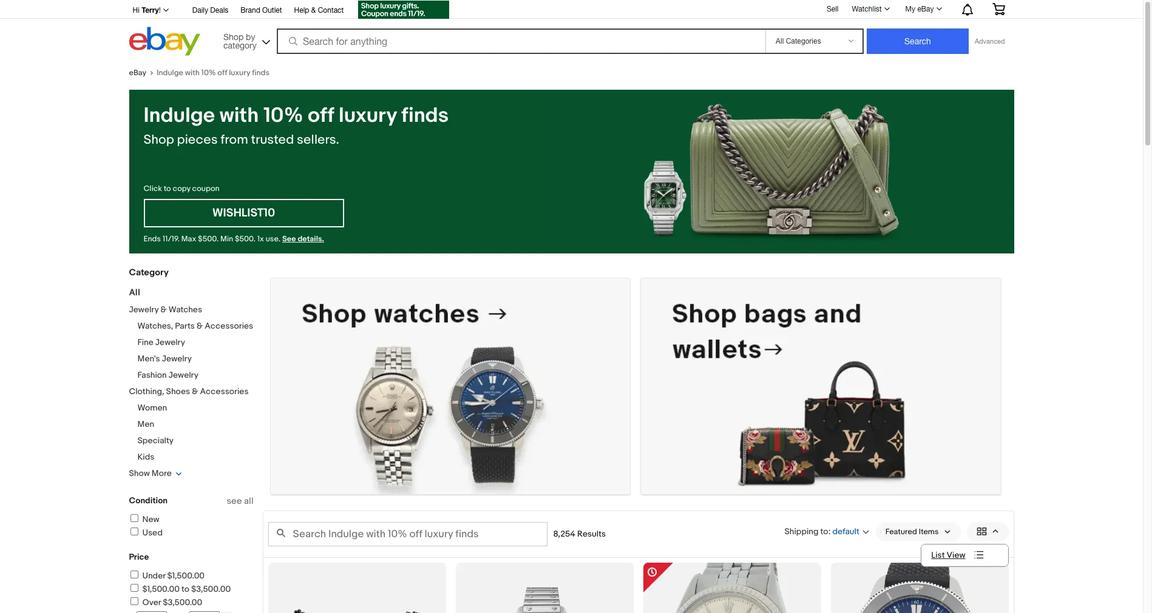 Task type: describe. For each thing, give the bounding box(es) containing it.
hi terry !
[[133, 5, 161, 15]]

1 vertical spatial ebay
[[129, 68, 146, 78]]

my ebay link
[[899, 2, 947, 16]]

hi
[[133, 6, 140, 15]]

1 vertical spatial $3,500.00
[[163, 598, 202, 608]]

none text field watches
[[270, 279, 630, 495]]

over $3,500.00 link
[[128, 598, 202, 608]]

specialty link
[[138, 436, 174, 446]]

under $1,500.00
[[142, 571, 205, 582]]

contact
[[318, 6, 344, 15]]

under $1,500.00 link
[[128, 571, 205, 582]]

list view
[[932, 550, 966, 561]]

price
[[129, 552, 149, 563]]

use.
[[266, 234, 280, 244]]

see all
[[227, 496, 253, 508]]

new link
[[128, 515, 159, 525]]

men link
[[138, 420, 154, 430]]

featured
[[886, 527, 917, 537]]

watches
[[169, 305, 202, 315]]

kids
[[138, 452, 154, 463]]

advanced
[[975, 38, 1005, 45]]

to for $3,500.00
[[182, 585, 189, 595]]

by
[[246, 32, 255, 42]]

view
[[947, 550, 966, 561]]

with for indulge with 10% off luxury finds shop pieces from trusted sellers.
[[220, 103, 259, 129]]

fashion
[[138, 370, 167, 381]]

0 vertical spatial $1,500.00
[[167, 571, 205, 582]]

shop inside indulge with 10% off luxury finds shop pieces from trusted sellers.
[[144, 132, 174, 148]]

over $3,500.00
[[142, 598, 202, 608]]

2 $500. from the left
[[235, 234, 256, 244]]

featured items
[[886, 527, 939, 537]]

shop by category banner
[[126, 0, 1014, 59]]

$1,500.00 to $3,500.00
[[142, 585, 231, 595]]

& right parts
[[197, 321, 203, 331]]

help
[[294, 6, 309, 15]]

watches, parts & accessories link
[[138, 321, 253, 331]]

to for :
[[821, 527, 828, 537]]

show more
[[129, 469, 172, 479]]

watches,
[[138, 321, 173, 331]]

1 vertical spatial accessories
[[200, 387, 249, 397]]

wishlist10
[[212, 206, 275, 220]]

none submit inside shop by category banner
[[867, 29, 969, 54]]

shipping
[[785, 527, 819, 537]]

list view link
[[922, 545, 1008, 566]]

click
[[144, 184, 162, 194]]

indulge with 10% off luxury finds shop pieces from trusted sellers.
[[144, 103, 449, 148]]

sell link
[[821, 5, 844, 13]]

men
[[138, 420, 154, 430]]

click to copy coupon
[[144, 184, 220, 194]]

with for indulge with 10% off luxury finds
[[185, 68, 200, 78]]

fine
[[138, 338, 153, 348]]

ends
[[144, 234, 161, 244]]

daily
[[192, 6, 208, 15]]

my ebay
[[906, 5, 934, 13]]

kids link
[[138, 452, 154, 463]]

daily deals
[[192, 6, 228, 15]]

indulge for indulge with 10% off luxury finds
[[157, 68, 183, 78]]

off for indulge with 10% off luxury finds
[[218, 68, 227, 78]]

max
[[181, 234, 196, 244]]

ebay inside account navigation
[[918, 5, 934, 13]]

help & contact
[[294, 6, 344, 15]]

used
[[142, 528, 163, 539]]

shipping to : default
[[785, 527, 860, 537]]

& up 'watches,'
[[161, 305, 167, 315]]

men's
[[138, 354, 160, 364]]

shop inside shop by category
[[223, 32, 244, 42]]

jewelry up men's jewelry link
[[155, 338, 185, 348]]

featured items button
[[876, 523, 961, 542]]

luxury for indulge with 10% off luxury finds
[[229, 68, 250, 78]]

rolex datejust men stainless steel watch 18k white gold fluted bezel silver 1601 image
[[655, 563, 809, 614]]

indulge for indulge with 10% off luxury finds shop pieces from trusted sellers.
[[144, 103, 215, 129]]

men's jewelry link
[[138, 354, 192, 364]]

!
[[159, 6, 161, 15]]

$1,500.00 to $3,500.00 link
[[128, 585, 231, 595]]

see
[[227, 496, 242, 508]]

terry
[[142, 5, 159, 15]]

Minimum Value text field
[[136, 612, 167, 614]]

from
[[221, 132, 248, 148]]

$1,500.00 to $3,500.00 checkbox
[[130, 585, 138, 593]]

under
[[142, 571, 165, 582]]

min
[[220, 234, 233, 244]]



Task type: locate. For each thing, give the bounding box(es) containing it.
1 $500. from the left
[[198, 234, 219, 244]]

jewelry & watches watches, parts & accessories fine jewelry men's jewelry fashion jewelry clothing, shoes & accessories women men specialty kids
[[129, 305, 253, 463]]

0 horizontal spatial shop
[[144, 132, 174, 148]]

more
[[152, 469, 172, 479]]

brand outlet link
[[241, 4, 282, 18]]

specialty
[[138, 436, 174, 446]]

to left copy
[[164, 184, 171, 194]]

with right ebay link
[[185, 68, 200, 78]]

off down category
[[218, 68, 227, 78]]

category
[[223, 40, 257, 50]]

to for copy
[[164, 184, 171, 194]]

outlet
[[262, 6, 282, 15]]

off inside indulge with 10% off luxury finds shop pieces from trusted sellers.
[[308, 103, 334, 129]]

clothing, shoes & accessories link
[[129, 387, 249, 397]]

1 horizontal spatial 10%
[[263, 103, 303, 129]]

0 horizontal spatial finds
[[252, 68, 270, 78]]

1 vertical spatial to
[[821, 527, 828, 537]]

see
[[282, 234, 296, 244]]

:
[[828, 527, 831, 537]]

women link
[[138, 403, 167, 413]]

off
[[218, 68, 227, 78], [308, 103, 334, 129]]

with
[[185, 68, 200, 78], [220, 103, 259, 129]]

shop left by
[[223, 32, 244, 42]]

clothing,
[[129, 387, 164, 397]]

show
[[129, 469, 150, 479]]

0 vertical spatial accessories
[[205, 321, 253, 331]]

0 horizontal spatial 10%
[[201, 68, 216, 78]]

Over $3,500.00 checkbox
[[130, 598, 138, 606]]

$500. left the 1x
[[235, 234, 256, 244]]

finds inside indulge with 10% off luxury finds shop pieces from trusted sellers.
[[401, 103, 449, 129]]

10% for indulge with 10% off luxury finds shop pieces from trusted sellers.
[[263, 103, 303, 129]]

0 vertical spatial luxury
[[229, 68, 250, 78]]

luxury for indulge with 10% off luxury finds shop pieces from trusted sellers.
[[339, 103, 397, 129]]

Under $1,500.00 checkbox
[[130, 571, 138, 579]]

with inside indulge with 10% off luxury finds shop pieces from trusted sellers.
[[220, 103, 259, 129]]

1 vertical spatial indulge
[[144, 103, 215, 129]]

Enter your search keyword text field
[[268, 523, 547, 547]]

accessories
[[205, 321, 253, 331], [200, 387, 249, 397]]

show more button
[[129, 469, 182, 479]]

default
[[833, 527, 860, 537]]

off for indulge with 10% off luxury finds shop pieces from trusted sellers.
[[308, 103, 334, 129]]

accessories right parts
[[205, 321, 253, 331]]

& right help
[[311, 6, 316, 15]]

0 horizontal spatial luxury
[[229, 68, 250, 78]]

account navigation
[[126, 0, 1014, 21]]

8,254
[[553, 529, 575, 540]]

0 horizontal spatial to
[[164, 184, 171, 194]]

condition
[[129, 496, 168, 506]]

0 vertical spatial with
[[185, 68, 200, 78]]

1 vertical spatial 10%
[[263, 103, 303, 129]]

8,254 results
[[553, 529, 606, 540]]

see all button
[[227, 496, 253, 508]]

1 horizontal spatial to
[[182, 585, 189, 595]]

finds
[[252, 68, 270, 78], [401, 103, 449, 129]]

0 horizontal spatial $500.
[[198, 234, 219, 244]]

fashion jewelry link
[[138, 370, 198, 381]]

brand
[[241, 6, 260, 15]]

all
[[244, 496, 253, 508]]

luxury
[[229, 68, 250, 78], [339, 103, 397, 129]]

1 vertical spatial off
[[308, 103, 334, 129]]

jewelry up clothing, shoes & accessories link at bottom left
[[169, 370, 198, 381]]

None text field
[[270, 279, 630, 495], [641, 279, 1001, 495]]

shop
[[223, 32, 244, 42], [144, 132, 174, 148]]

advanced link
[[969, 29, 1011, 53]]

none text field handbags
[[641, 279, 1001, 495]]

fine jewelry link
[[138, 338, 185, 348]]

mens 46mm breitling super ocean automatic watch with blue and dial rubber strap image
[[833, 563, 1006, 614]]

your shopping cart image
[[992, 3, 1006, 15]]

ebay link
[[129, 68, 157, 78]]

0 vertical spatial off
[[218, 68, 227, 78]]

New checkbox
[[130, 515, 138, 523]]

& inside help & contact 'link'
[[311, 6, 316, 15]]

1 vertical spatial with
[[220, 103, 259, 129]]

chanel calfskin chevron quilted medium boy flap light green bag image
[[268, 563, 446, 614]]

0 vertical spatial $3,500.00
[[191, 585, 231, 595]]

trusted
[[251, 132, 294, 148]]

0 vertical spatial to
[[164, 184, 171, 194]]

2 none text field from the left
[[641, 279, 1001, 495]]

used link
[[128, 528, 163, 539]]

shop by category button
[[218, 27, 273, 53]]

shop left the pieces
[[144, 132, 174, 148]]

0 horizontal spatial ebay
[[129, 68, 146, 78]]

& right shoes
[[192, 387, 198, 397]]

None submit
[[867, 29, 969, 54]]

to inside shipping to : default
[[821, 527, 828, 537]]

watchlist link
[[845, 2, 895, 16]]

Used checkbox
[[130, 528, 138, 536]]

coupon
[[192, 184, 220, 194]]

1 horizontal spatial shop
[[223, 32, 244, 42]]

2 vertical spatial to
[[182, 585, 189, 595]]

new
[[142, 515, 159, 525]]

0 horizontal spatial off
[[218, 68, 227, 78]]

ends 11/19. max $500. min $500. 1x use. see details.
[[144, 234, 324, 244]]

0 vertical spatial ebay
[[918, 5, 934, 13]]

jewelry down all on the top of page
[[129, 305, 159, 315]]

list
[[932, 550, 945, 561]]

pieces
[[177, 132, 218, 148]]

1 vertical spatial finds
[[401, 103, 449, 129]]

sellers.
[[297, 132, 339, 148]]

Search for anything text field
[[279, 30, 763, 53]]

main content containing shipping to
[[263, 268, 1014, 614]]

$3,500.00 up maximum value text box
[[191, 585, 231, 595]]

1 horizontal spatial $500.
[[235, 234, 256, 244]]

to down under $1,500.00
[[182, 585, 189, 595]]

1 vertical spatial shop
[[144, 132, 174, 148]]

Maximum Value text field
[[190, 612, 220, 614]]

details.
[[298, 234, 324, 244]]

wishlist10 button
[[144, 199, 344, 228]]

indulge inside indulge with 10% off luxury finds shop pieces from trusted sellers.
[[144, 103, 215, 129]]

parts
[[175, 321, 195, 331]]

jewelry up fashion jewelry link
[[162, 354, 192, 364]]

0 vertical spatial finds
[[252, 68, 270, 78]]

$3,500.00
[[191, 585, 231, 595], [163, 598, 202, 608]]

daily deals link
[[192, 4, 228, 18]]

luxury down category
[[229, 68, 250, 78]]

with up from
[[220, 103, 259, 129]]

$3,500.00 down $1,500.00 to $3,500.00 link
[[163, 598, 202, 608]]

brand outlet
[[241, 6, 282, 15]]

sell
[[827, 5, 839, 13]]

to left the default
[[821, 527, 828, 537]]

1 horizontal spatial off
[[308, 103, 334, 129]]

shop by category
[[223, 32, 257, 50]]

0 horizontal spatial with
[[185, 68, 200, 78]]

10%
[[201, 68, 216, 78], [263, 103, 303, 129]]

$1,500.00 up '$1,500.00 to $3,500.00'
[[167, 571, 205, 582]]

0 vertical spatial indulge
[[157, 68, 183, 78]]

my
[[906, 5, 916, 13]]

luxury inside indulge with 10% off luxury finds shop pieces from trusted sellers.
[[339, 103, 397, 129]]

jewelry
[[129, 305, 159, 315], [155, 338, 185, 348], [162, 354, 192, 364], [169, 370, 198, 381]]

view: gallery view image
[[977, 526, 999, 539]]

watches image
[[270, 279, 630, 495]]

1 horizontal spatial finds
[[401, 103, 449, 129]]

women
[[138, 403, 167, 413]]

indulge with 10% off luxury finds
[[157, 68, 270, 78]]

$500. left min
[[198, 234, 219, 244]]

jewelry & watches link
[[129, 305, 202, 315]]

$500.
[[198, 234, 219, 244], [235, 234, 256, 244]]

off up sellers.
[[308, 103, 334, 129]]

luxury up sellers.
[[339, 103, 397, 129]]

1x
[[257, 234, 264, 244]]

1 vertical spatial $1,500.00
[[142, 585, 180, 595]]

0 vertical spatial 10%
[[201, 68, 216, 78]]

over
[[142, 598, 161, 608]]

deals
[[210, 6, 228, 15]]

0 horizontal spatial none text field
[[270, 279, 630, 495]]

10% for indulge with 10% off luxury finds
[[201, 68, 216, 78]]

get the coupon image
[[358, 1, 449, 19]]

10% inside indulge with 10% off luxury finds shop pieces from trusted sellers.
[[263, 103, 303, 129]]

finds for indulge with 10% off luxury finds shop pieces from trusted sellers.
[[401, 103, 449, 129]]

1 horizontal spatial luxury
[[339, 103, 397, 129]]

shoes
[[166, 387, 190, 397]]

1 vertical spatial luxury
[[339, 103, 397, 129]]

1 horizontal spatial none text field
[[641, 279, 1001, 495]]

all
[[129, 287, 140, 299]]

accessories right shoes
[[200, 387, 249, 397]]

finds for indulge with 10% off luxury finds
[[252, 68, 270, 78]]

$1,500.00 up over $3,500.00 link
[[142, 585, 180, 595]]

handbags image
[[641, 279, 1001, 495]]

0 vertical spatial shop
[[223, 32, 244, 42]]

11/19.
[[163, 234, 180, 244]]

results
[[577, 529, 606, 540]]

2 horizontal spatial to
[[821, 527, 828, 537]]

1 horizontal spatial ebay
[[918, 5, 934, 13]]

category
[[129, 267, 169, 279]]

cartier santos medium 35.1mm wssa0061 steel roman green dial new/complete 2023 image
[[456, 586, 634, 614]]

watchlist
[[852, 5, 882, 13]]

main content
[[263, 268, 1014, 614]]

1 none text field from the left
[[270, 279, 630, 495]]

indulge
[[157, 68, 183, 78], [144, 103, 215, 129]]

1 horizontal spatial with
[[220, 103, 259, 129]]

help & contact link
[[294, 4, 344, 18]]



Task type: vqa. For each thing, say whether or not it's contained in the screenshot.
UNDER
yes



